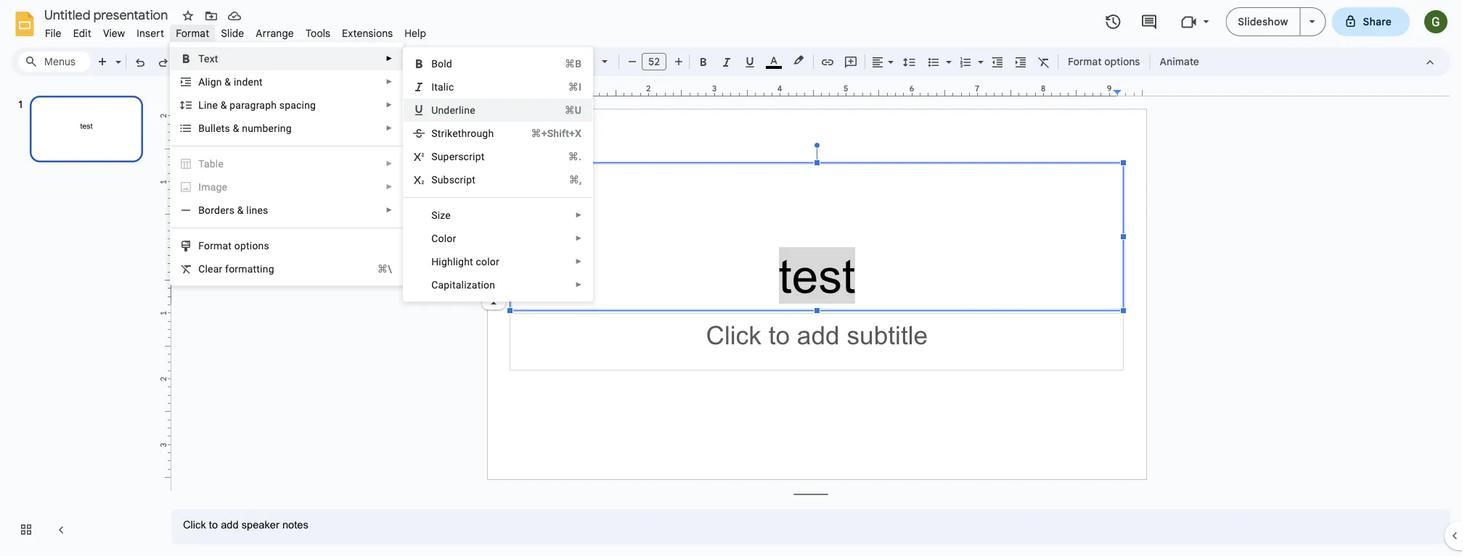 Task type: locate. For each thing, give the bounding box(es) containing it.
⌘,
[[569, 174, 582, 186]]

spacing
[[279, 99, 316, 111]]

text s element
[[198, 53, 223, 65]]

format menu item
[[170, 25, 215, 42]]

c
[[198, 263, 205, 275]]

&
[[225, 76, 231, 88], [221, 99, 227, 111], [233, 122, 239, 134], [237, 204, 244, 216]]

0 vertical spatial options
[[1105, 55, 1140, 68]]

size
[[431, 209, 451, 221]]

menu bar banner
[[0, 0, 1462, 557]]

⌘+shift+x
[[531, 127, 582, 139]]

application
[[0, 0, 1462, 557]]

size o element
[[431, 209, 455, 221]]

a lign & indent
[[198, 76, 263, 88]]

format inside menu
[[198, 240, 232, 252]]

ethrough
[[452, 127, 494, 139]]

ine
[[204, 99, 218, 111]]

insert
[[137, 27, 164, 40]]

2 vertical spatial format
[[198, 240, 232, 252]]

help menu item
[[399, 25, 432, 42]]

tools menu item
[[300, 25, 336, 42]]

text color image
[[766, 52, 782, 69]]

& left lines
[[237, 204, 244, 216]]

nderline
[[438, 104, 475, 116]]

highlight color image
[[791, 52, 807, 69]]

menu item containing i
[[171, 176, 403, 199]]

extensions
[[342, 27, 393, 40]]

slideshow button
[[1226, 7, 1301, 36]]

b old
[[431, 58, 452, 70]]

1 vertical spatial options
[[234, 240, 269, 252]]

0 horizontal spatial options
[[234, 240, 269, 252]]

bulle
[[198, 122, 221, 134]]

1 horizontal spatial options
[[1105, 55, 1140, 68]]

i down b
[[431, 81, 434, 93]]

i for m
[[198, 181, 201, 193]]

color
[[431, 233, 456, 245]]

borders & lines q element
[[198, 204, 273, 216]]

⌘.
[[568, 151, 582, 163]]

old
[[438, 58, 452, 70]]

menu bar
[[39, 19, 432, 43]]

a
[[198, 76, 205, 88]]

bullets & numbering t element
[[198, 122, 296, 134]]

superscript s element
[[431, 151, 489, 163]]

right margin image
[[1114, 85, 1146, 96]]

option
[[482, 287, 505, 310]]

⌘b element
[[547, 57, 582, 71]]

►
[[386, 54, 393, 63], [386, 78, 393, 86], [386, 101, 393, 109], [386, 124, 393, 133], [386, 160, 393, 168], [386, 183, 393, 191], [386, 206, 393, 215], [575, 211, 582, 220], [575, 235, 582, 243], [575, 258, 582, 266], [575, 281, 582, 289]]

Star checkbox
[[178, 6, 198, 26]]

underline u element
[[431, 104, 480, 116]]

edit menu item
[[67, 25, 97, 42]]

edit
[[73, 27, 91, 40]]

1 vertical spatial i
[[198, 181, 201, 193]]

0 vertical spatial i
[[431, 81, 434, 93]]

numbering
[[242, 122, 292, 134]]

stri k ethrough
[[431, 127, 494, 139]]

table menu item
[[171, 152, 403, 176]]

0 vertical spatial format
[[176, 27, 209, 40]]

1 horizontal spatial format options
[[1068, 55, 1140, 68]]

subscript r element
[[431, 174, 480, 186]]

i left age
[[198, 181, 201, 193]]

color d element
[[431, 233, 461, 245]]

capitalization
[[431, 279, 495, 291]]

menu bar inside the menu bar banner
[[39, 19, 432, 43]]

1 vertical spatial format options
[[198, 240, 269, 252]]

1 vertical spatial format
[[1068, 55, 1102, 68]]

b
[[431, 58, 438, 70]]

i talic
[[431, 81, 454, 93]]

indent
[[234, 76, 263, 88]]

menu item
[[171, 176, 403, 199]]

menu bar containing file
[[39, 19, 432, 43]]

align & indent a element
[[198, 76, 267, 88]]

⌘i
[[568, 81, 582, 93]]

age
[[210, 181, 227, 193]]

i
[[431, 81, 434, 93], [198, 181, 201, 193]]

options up right margin icon
[[1105, 55, 1140, 68]]

l ine & paragraph spacing
[[198, 99, 316, 111]]

format options up right margin icon
[[1068, 55, 1140, 68]]

lear
[[205, 263, 223, 275]]

borders
[[198, 204, 235, 216]]

0 vertical spatial format options
[[1068, 55, 1140, 68]]

animate
[[1160, 55, 1199, 68]]

⌘u
[[565, 104, 582, 116]]

menu item inside menu
[[171, 176, 403, 199]]

bold b element
[[431, 58, 457, 70]]

menu
[[170, 42, 404, 286], [403, 47, 593, 302]]

slide menu item
[[215, 25, 250, 42]]

talic
[[434, 81, 454, 93]]

numbered list menu image
[[974, 52, 984, 57]]

menu containing b
[[403, 47, 593, 302]]

paragraph
[[230, 99, 277, 111]]

m
[[201, 181, 210, 193]]

format options up c lear formatting
[[198, 240, 269, 252]]

1 horizontal spatial i
[[431, 81, 434, 93]]

navigation
[[0, 82, 160, 557]]

0 horizontal spatial format options
[[198, 240, 269, 252]]

shrink text on overflow image
[[484, 288, 504, 309]]

format inside button
[[1068, 55, 1102, 68]]

options up formatting at the top left
[[234, 240, 269, 252]]

⌘comma element
[[552, 173, 582, 187]]

lign
[[205, 76, 222, 88]]

format options
[[1068, 55, 1140, 68], [198, 240, 269, 252]]

format
[[176, 27, 209, 40], [1068, 55, 1102, 68], [198, 240, 232, 252]]

options
[[1105, 55, 1140, 68], [234, 240, 269, 252]]

s
[[225, 122, 230, 134]]

application containing slideshow
[[0, 0, 1462, 557]]

file menu item
[[39, 25, 67, 42]]

text
[[198, 53, 218, 65]]

insert menu item
[[131, 25, 170, 42]]

0 horizontal spatial i
[[198, 181, 201, 193]]

image m element
[[198, 181, 232, 193]]

tools
[[306, 27, 330, 40]]



Task type: vqa. For each thing, say whether or not it's contained in the screenshot.


Task type: describe. For each thing, give the bounding box(es) containing it.
ipt
[[464, 174, 476, 186]]

format options button
[[1062, 51, 1147, 73]]

► inside table menu item
[[386, 160, 393, 168]]

format options inside menu
[[198, 240, 269, 252]]

borders & lines
[[198, 204, 268, 216]]

italic i element
[[431, 81, 459, 93]]

c lear formatting
[[198, 263, 274, 275]]

⌘\
[[377, 263, 392, 275]]

Font size text field
[[643, 53, 666, 70]]

formatting
[[225, 263, 274, 275]]

Rename text field
[[39, 6, 176, 23]]

view menu item
[[97, 25, 131, 42]]

share
[[1363, 15, 1392, 28]]

arrange menu item
[[250, 25, 300, 42]]

Font size field
[[642, 53, 672, 74]]

t
[[221, 122, 225, 134]]

⌘i element
[[551, 80, 582, 94]]

main toolbar
[[90, 0, 1207, 412]]

bulle t s & numbering
[[198, 122, 292, 134]]

& right s
[[233, 122, 239, 134]]

animate button
[[1153, 51, 1206, 73]]

subsc
[[431, 174, 460, 186]]

strikethrough k element
[[431, 127, 498, 139]]

new slide with layout image
[[112, 52, 121, 57]]

& right the lign
[[225, 76, 231, 88]]

table 2 element
[[198, 158, 228, 170]]

options inside button
[[1105, 55, 1140, 68]]

u
[[431, 104, 438, 116]]

share button
[[1332, 7, 1410, 36]]

extensions menu item
[[336, 25, 399, 42]]

start slideshow (⌘+enter) image
[[1309, 20, 1315, 23]]

⌘+shift+x element
[[514, 126, 582, 141]]

clear formatting c element
[[198, 263, 279, 275]]

Menus field
[[18, 52, 91, 72]]

capitalization 1 element
[[431, 279, 500, 291]]

⌘b
[[565, 58, 582, 70]]

table
[[198, 158, 224, 170]]

& right ine
[[221, 99, 227, 111]]

i for talic
[[431, 81, 434, 93]]

r
[[460, 174, 464, 186]]

lines
[[246, 204, 268, 216]]

arrange
[[256, 27, 294, 40]]

h
[[431, 256, 439, 268]]

⌘period element
[[551, 150, 582, 164]]

slideshow
[[1238, 15, 1288, 28]]

format options inside button
[[1068, 55, 1140, 68]]

i m age
[[198, 181, 227, 193]]

h ighlight color
[[431, 256, 500, 268]]

color
[[476, 256, 500, 268]]

⌘backslash element
[[360, 262, 392, 277]]

menu containing text
[[170, 42, 404, 286]]

u nderline
[[431, 104, 475, 116]]

ighlight
[[439, 256, 473, 268]]

highlight color h element
[[431, 256, 504, 268]]

line & paragraph spacing l element
[[198, 99, 320, 111]]

format inside menu item
[[176, 27, 209, 40]]

file
[[45, 27, 61, 40]]

slide
[[221, 27, 244, 40]]

line & paragraph spacing image
[[901, 52, 918, 72]]

s uperscript
[[431, 151, 485, 163]]

stri
[[431, 127, 447, 139]]

help
[[405, 27, 426, 40]]

⌘u element
[[547, 103, 582, 118]]

s
[[431, 151, 438, 163]]

format options \ element
[[198, 240, 274, 252]]

l
[[198, 99, 204, 111]]

view
[[103, 27, 125, 40]]

bulleted list menu image
[[942, 52, 952, 57]]

subsc r ipt
[[431, 174, 476, 186]]

k
[[447, 127, 452, 139]]

uperscript
[[438, 151, 485, 163]]



